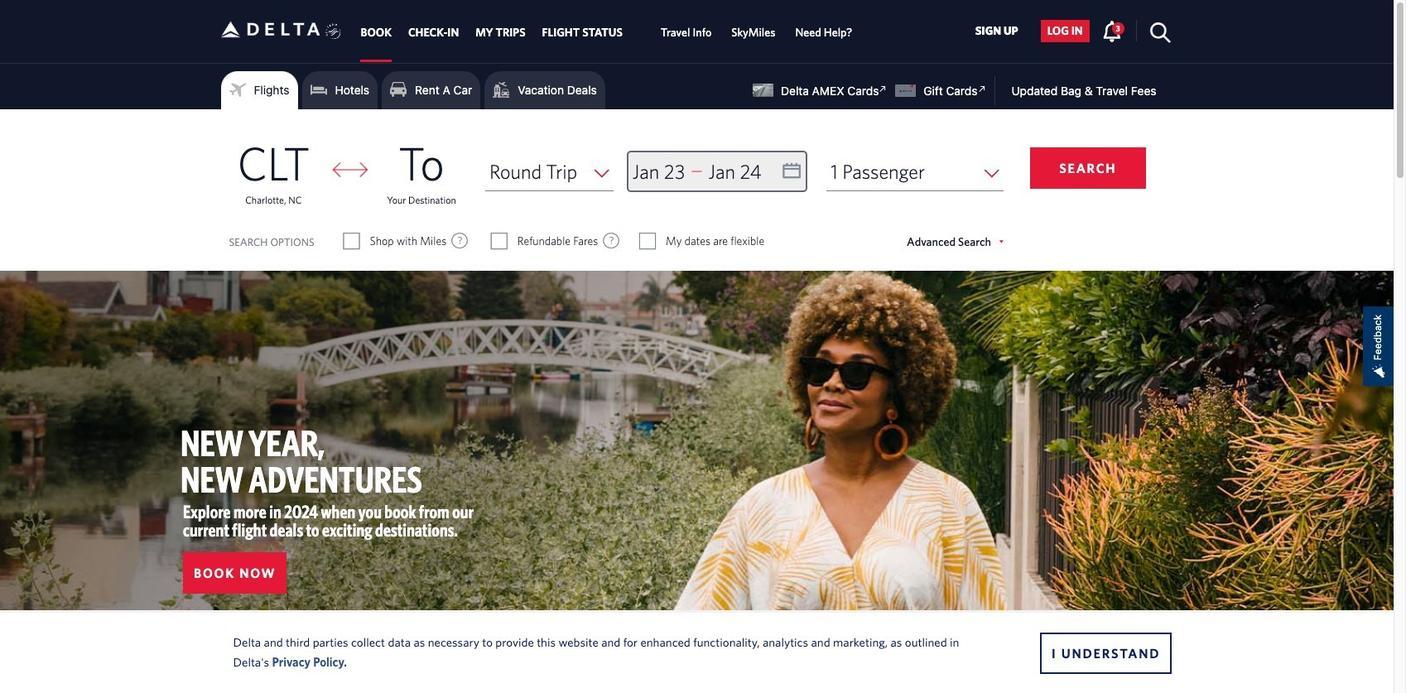 Task type: describe. For each thing, give the bounding box(es) containing it.
delta air lines image
[[221, 4, 320, 55]]

this link opens another site in a new window that may not follow the same accessibility policies as delta air lines. image
[[876, 81, 892, 97]]



Task type: vqa. For each thing, say whether or not it's contained in the screenshot.
Show Price In element in the top right of the page
no



Task type: locate. For each thing, give the bounding box(es) containing it.
tab panel
[[0, 109, 1394, 271]]

skyteam image
[[325, 6, 341, 57]]

tab list
[[352, 0, 863, 62]]

None checkbox
[[344, 233, 359, 249]]

None checkbox
[[492, 233, 507, 249], [640, 233, 655, 249], [492, 233, 507, 249], [640, 233, 655, 249]]

None field
[[485, 152, 614, 191], [827, 152, 1004, 191], [485, 152, 614, 191], [827, 152, 1004, 191]]

None text field
[[628, 152, 805, 191]]

this link opens another site in a new window that may not follow the same accessibility policies as delta air lines. image
[[975, 81, 990, 97]]



